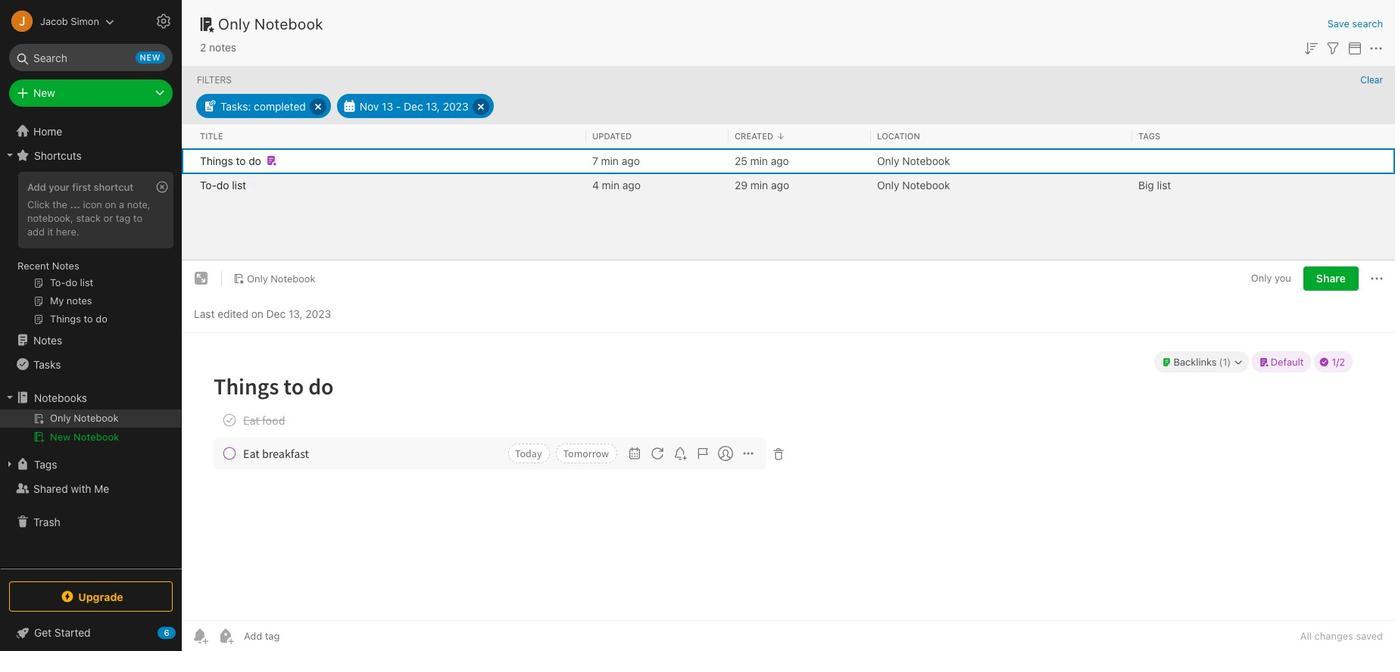 Task type: locate. For each thing, give the bounding box(es) containing it.
1 vertical spatial tags
[[34, 458, 57, 471]]

group
[[0, 167, 181, 334]]

cell for to-do list
[[182, 173, 194, 197]]

0 vertical spatial new
[[33, 86, 55, 99]]

more actions image
[[1367, 39, 1385, 57], [1368, 270, 1386, 288]]

the
[[53, 198, 67, 210]]

tree containing home
[[0, 119, 182, 568]]

note window element
[[182, 261, 1395, 651]]

notebook,
[[27, 212, 73, 224]]

0 vertical spatial to
[[236, 154, 246, 167]]

tags inside button
[[34, 458, 57, 471]]

1 row group from the top
[[182, 124, 1395, 148]]

here.
[[56, 226, 79, 238]]

1 vertical spatial notes
[[33, 334, 62, 346]]

save search
[[1327, 17, 1383, 30]]

0 vertical spatial more actions image
[[1367, 39, 1385, 57]]

13, inside "button"
[[426, 100, 440, 112]]

0 horizontal spatial do
[[217, 178, 229, 191]]

on right edited
[[251, 307, 263, 320]]

title
[[200, 131, 223, 141]]

dec inside the note window element
[[266, 307, 286, 320]]

dec for -
[[404, 100, 423, 112]]

...
[[70, 198, 80, 210]]

0 vertical spatial 2023
[[443, 100, 469, 112]]

min
[[601, 154, 619, 167], [750, 154, 768, 167], [602, 178, 620, 191], [750, 178, 768, 191]]

Note Editor text field
[[182, 333, 1395, 620]]

0 vertical spatial dec
[[404, 100, 423, 112]]

notes
[[52, 260, 79, 272], [33, 334, 62, 346]]

min right 4
[[602, 178, 620, 191]]

13, right - on the top of page
[[426, 100, 440, 112]]

expand notebooks image
[[4, 392, 16, 404]]

upgrade button
[[9, 582, 173, 612]]

29
[[735, 178, 748, 191]]

2023 inside the note window element
[[305, 307, 331, 320]]

13, for -
[[426, 100, 440, 112]]

things to do
[[200, 154, 261, 167]]

0 vertical spatial 13,
[[426, 100, 440, 112]]

to right things
[[236, 154, 246, 167]]

home
[[33, 125, 62, 137]]

do right things
[[249, 154, 261, 167]]

13, down only notebook button
[[289, 307, 303, 320]]

dec inside nov 13 - dec 13, 2023 "button"
[[404, 100, 423, 112]]

search
[[1352, 17, 1383, 30]]

shared with me link
[[0, 476, 181, 501]]

notes inside 'group'
[[52, 260, 79, 272]]

list
[[232, 178, 246, 191], [1157, 178, 1171, 191]]

on inside the note window element
[[251, 307, 263, 320]]

big
[[1138, 178, 1154, 191]]

on
[[105, 198, 116, 210], [251, 307, 263, 320]]

13
[[382, 100, 393, 112]]

0 horizontal spatial list
[[232, 178, 246, 191]]

row group down created
[[182, 148, 1395, 197]]

expand tags image
[[4, 458, 16, 470]]

min right 29 at the top of the page
[[750, 178, 768, 191]]

to inside icon on a note, notebook, stack or tag to add it here.
[[133, 212, 142, 224]]

only notebook inside button
[[247, 272, 315, 284]]

ago up 4 min ago
[[622, 154, 640, 167]]

or
[[103, 212, 113, 224]]

min right 25
[[750, 154, 768, 167]]

to
[[236, 154, 246, 167], [133, 212, 142, 224]]

tags up shared
[[34, 458, 57, 471]]

upgrade
[[78, 590, 123, 603]]

nov 13 - dec 13, 2023
[[360, 100, 469, 112]]

row group
[[182, 124, 1395, 148], [182, 148, 1395, 197]]

only notebook
[[218, 15, 323, 33], [877, 154, 950, 167], [877, 178, 950, 191], [247, 272, 315, 284]]

add tag image
[[217, 627, 235, 645]]

new
[[33, 86, 55, 99], [50, 431, 71, 443]]

1 horizontal spatial 2023
[[443, 100, 469, 112]]

dec right - on the top of page
[[404, 100, 423, 112]]

cell left to-
[[182, 173, 194, 197]]

new inside button
[[50, 431, 71, 443]]

1 horizontal spatial to
[[236, 154, 246, 167]]

on left a
[[105, 198, 116, 210]]

2
[[200, 41, 206, 54]]

2023 down only notebook button
[[305, 307, 331, 320]]

0 vertical spatial on
[[105, 198, 116, 210]]

25 min ago
[[735, 154, 789, 167]]

dec down only notebook button
[[266, 307, 286, 320]]

Sort options field
[[1302, 38, 1320, 57]]

0 horizontal spatial 13,
[[289, 307, 303, 320]]

1 vertical spatial new
[[50, 431, 71, 443]]

min for 4
[[602, 178, 620, 191]]

new search field
[[20, 44, 165, 71]]

2023 for nov 13 - dec 13, 2023
[[443, 100, 469, 112]]

cell left things
[[182, 148, 194, 173]]

dec for on
[[266, 307, 286, 320]]

shortcut
[[94, 181, 133, 193]]

add your first shortcut
[[27, 181, 133, 193]]

do
[[249, 154, 261, 167], [217, 178, 229, 191]]

ago down 25 min ago
[[771, 178, 789, 191]]

2023 inside "button"
[[443, 100, 469, 112]]

0 vertical spatial do
[[249, 154, 261, 167]]

tasks
[[33, 358, 61, 371]]

0 horizontal spatial on
[[105, 198, 116, 210]]

tags up big
[[1138, 131, 1160, 141]]

0 vertical spatial tags
[[1138, 131, 1160, 141]]

1 vertical spatial more actions field
[[1368, 267, 1386, 291]]

0 horizontal spatial dec
[[266, 307, 286, 320]]

to down "note,"
[[133, 212, 142, 224]]

cell
[[182, 148, 194, 173], [182, 173, 194, 197], [0, 410, 181, 428]]

simon
[[71, 15, 99, 27]]

min right 7
[[601, 154, 619, 167]]

ago for 29 min ago
[[771, 178, 789, 191]]

1 horizontal spatial tags
[[1138, 131, 1160, 141]]

-
[[396, 100, 401, 112]]

ago
[[622, 154, 640, 167], [771, 154, 789, 167], [622, 178, 641, 191], [771, 178, 789, 191]]

notebooks link
[[0, 385, 181, 410]]

with
[[71, 482, 91, 495]]

your
[[49, 181, 70, 193]]

1 vertical spatial 13,
[[289, 307, 303, 320]]

clear button
[[1360, 74, 1383, 86]]

1 vertical spatial 2023
[[305, 307, 331, 320]]

tags
[[1138, 131, 1160, 141], [34, 458, 57, 471]]

notebooks
[[34, 391, 87, 404]]

more actions image right view options field
[[1367, 39, 1385, 57]]

0 horizontal spatial tags
[[34, 458, 57, 471]]

nov
[[360, 100, 379, 112]]

2 notes
[[200, 41, 236, 54]]

only you
[[1251, 272, 1291, 284]]

tags button
[[0, 452, 181, 476]]

new
[[140, 52, 161, 62]]

tasks:
[[220, 100, 251, 112]]

more actions field inside the note window element
[[1368, 267, 1386, 291]]

changes
[[1314, 630, 1353, 642]]

notebook
[[255, 15, 323, 33], [902, 154, 950, 167], [902, 178, 950, 191], [271, 272, 315, 284], [74, 431, 119, 443]]

notes up tasks
[[33, 334, 62, 346]]

more actions image right share button
[[1368, 270, 1386, 288]]

more actions field right view options field
[[1367, 38, 1385, 57]]

1 vertical spatial dec
[[266, 307, 286, 320]]

2023 for last edited on dec 13, 2023
[[305, 307, 331, 320]]

notes
[[209, 41, 236, 54]]

0 horizontal spatial 2023
[[305, 307, 331, 320]]

Add filters field
[[1324, 38, 1342, 57]]

tree
[[0, 119, 182, 568]]

13,
[[426, 100, 440, 112], [289, 307, 303, 320]]

more actions field right share button
[[1368, 267, 1386, 291]]

new for new
[[33, 86, 55, 99]]

on inside icon on a note, notebook, stack or tag to add it here.
[[105, 198, 116, 210]]

1 horizontal spatial 13,
[[426, 100, 440, 112]]

add
[[27, 226, 45, 238]]

2023 right - on the top of page
[[443, 100, 469, 112]]

1 vertical spatial do
[[217, 178, 229, 191]]

it
[[47, 226, 53, 238]]

2 row group from the top
[[182, 148, 1395, 197]]

list down things to do
[[232, 178, 246, 191]]

2 list from the left
[[1157, 178, 1171, 191]]

jacob
[[40, 15, 68, 27]]

2023
[[443, 100, 469, 112], [305, 307, 331, 320]]

1 vertical spatial on
[[251, 307, 263, 320]]

share button
[[1303, 267, 1359, 291]]

ago down 7 min ago
[[622, 178, 641, 191]]

0 horizontal spatial to
[[133, 212, 142, 224]]

1 vertical spatial to
[[133, 212, 142, 224]]

new notebook
[[50, 431, 119, 443]]

0 vertical spatial notes
[[52, 260, 79, 272]]

first
[[72, 181, 91, 193]]

13, inside the note window element
[[289, 307, 303, 320]]

do down things
[[217, 178, 229, 191]]

More actions field
[[1367, 38, 1385, 57], [1368, 267, 1386, 291]]

Help and Learning task checklist field
[[0, 621, 182, 645]]

only
[[218, 15, 250, 33], [877, 154, 899, 167], [877, 178, 899, 191], [1251, 272, 1272, 284], [247, 272, 268, 284]]

stack
[[76, 212, 101, 224]]

add filters image
[[1324, 39, 1342, 57]]

row group up 25 min ago
[[182, 124, 1395, 148]]

new down notebooks
[[50, 431, 71, 443]]

new up home on the top left of page
[[33, 86, 55, 99]]

list right big
[[1157, 178, 1171, 191]]

click to collapse image
[[176, 623, 187, 641]]

ago up 29 min ago
[[771, 154, 789, 167]]

min for 29
[[750, 178, 768, 191]]

notes right recent
[[52, 260, 79, 272]]

1 horizontal spatial dec
[[404, 100, 423, 112]]

1 horizontal spatial do
[[249, 154, 261, 167]]

min for 7
[[601, 154, 619, 167]]

new inside popup button
[[33, 86, 55, 99]]

1 horizontal spatial on
[[251, 307, 263, 320]]

Search text field
[[20, 44, 162, 71]]

1 horizontal spatial list
[[1157, 178, 1171, 191]]

new for new notebook
[[50, 431, 71, 443]]



Task type: describe. For each thing, give the bounding box(es) containing it.
recent notes
[[17, 260, 79, 272]]

new notebook group
[[0, 410, 181, 452]]

group containing add your first shortcut
[[0, 167, 181, 334]]

settings image
[[155, 12, 173, 30]]

created
[[735, 131, 773, 141]]

trash
[[33, 515, 60, 528]]

tasks: completed button
[[196, 94, 331, 118]]

share
[[1316, 272, 1346, 285]]

you
[[1275, 272, 1291, 284]]

shortcuts button
[[0, 143, 181, 167]]

6
[[164, 628, 169, 638]]

get started
[[34, 626, 91, 639]]

recent
[[17, 260, 49, 272]]

only notebook button
[[228, 268, 321, 289]]

ago for 7 min ago
[[622, 154, 640, 167]]

only inside button
[[247, 272, 268, 284]]

row group containing title
[[182, 124, 1395, 148]]

trash link
[[0, 510, 181, 534]]

jacob simon
[[40, 15, 99, 27]]

things
[[200, 154, 233, 167]]

all
[[1300, 630, 1312, 642]]

1 vertical spatial more actions image
[[1368, 270, 1386, 288]]

me
[[94, 482, 109, 495]]

new button
[[9, 80, 173, 107]]

location
[[877, 131, 920, 141]]

icon
[[83, 198, 102, 210]]

note,
[[127, 198, 150, 210]]

row group containing things to do
[[182, 148, 1395, 197]]

ago for 25 min ago
[[771, 154, 789, 167]]

saved
[[1356, 630, 1383, 642]]

View options field
[[1342, 38, 1364, 57]]

last
[[194, 307, 215, 320]]

a
[[119, 198, 124, 210]]

edited
[[218, 307, 248, 320]]

click the ...
[[27, 198, 80, 210]]

to-do list
[[200, 178, 246, 191]]

cell up the new notebook
[[0, 410, 181, 428]]

13, for on
[[289, 307, 303, 320]]

tag
[[116, 212, 130, 224]]

add
[[27, 181, 46, 193]]

min for 25
[[750, 154, 768, 167]]

cell for things to do
[[182, 148, 194, 173]]

updated
[[592, 131, 632, 141]]

7 min ago
[[592, 154, 640, 167]]

shared with me
[[33, 482, 109, 495]]

notebook inside group
[[74, 431, 119, 443]]

expand note image
[[192, 270, 211, 288]]

save search button
[[1327, 17, 1383, 31]]

0 vertical spatial more actions field
[[1367, 38, 1385, 57]]

nov 13 - dec 13, 2023 button
[[337, 94, 494, 118]]

tasks: completed
[[220, 100, 306, 112]]

29 min ago
[[735, 178, 789, 191]]

save
[[1327, 17, 1349, 30]]

big list
[[1138, 178, 1171, 191]]

icon on a note, notebook, stack or tag to add it here.
[[27, 198, 150, 238]]

shared
[[33, 482, 68, 495]]

Add tag field
[[242, 629, 356, 643]]

4
[[592, 178, 599, 191]]

7
[[592, 154, 598, 167]]

shortcuts
[[34, 149, 82, 162]]

clear
[[1360, 74, 1383, 86]]

add a reminder image
[[191, 627, 209, 645]]

all changes saved
[[1300, 630, 1383, 642]]

filters
[[197, 74, 232, 86]]

1 list from the left
[[232, 178, 246, 191]]

25
[[735, 154, 747, 167]]

Account field
[[0, 6, 114, 36]]

get
[[34, 626, 52, 639]]

to-
[[200, 178, 217, 191]]

completed
[[254, 100, 306, 112]]

notes link
[[0, 328, 181, 352]]

ago for 4 min ago
[[622, 178, 641, 191]]

notebook inside the note window element
[[271, 272, 315, 284]]

4 min ago
[[592, 178, 641, 191]]

started
[[54, 626, 91, 639]]

new notebook button
[[0, 428, 181, 446]]

home link
[[0, 119, 182, 143]]

last edited on dec 13, 2023
[[194, 307, 331, 320]]

tasks button
[[0, 352, 181, 376]]

click
[[27, 198, 50, 210]]



Task type: vqa. For each thing, say whether or not it's contained in the screenshot.
'tab list'
no



